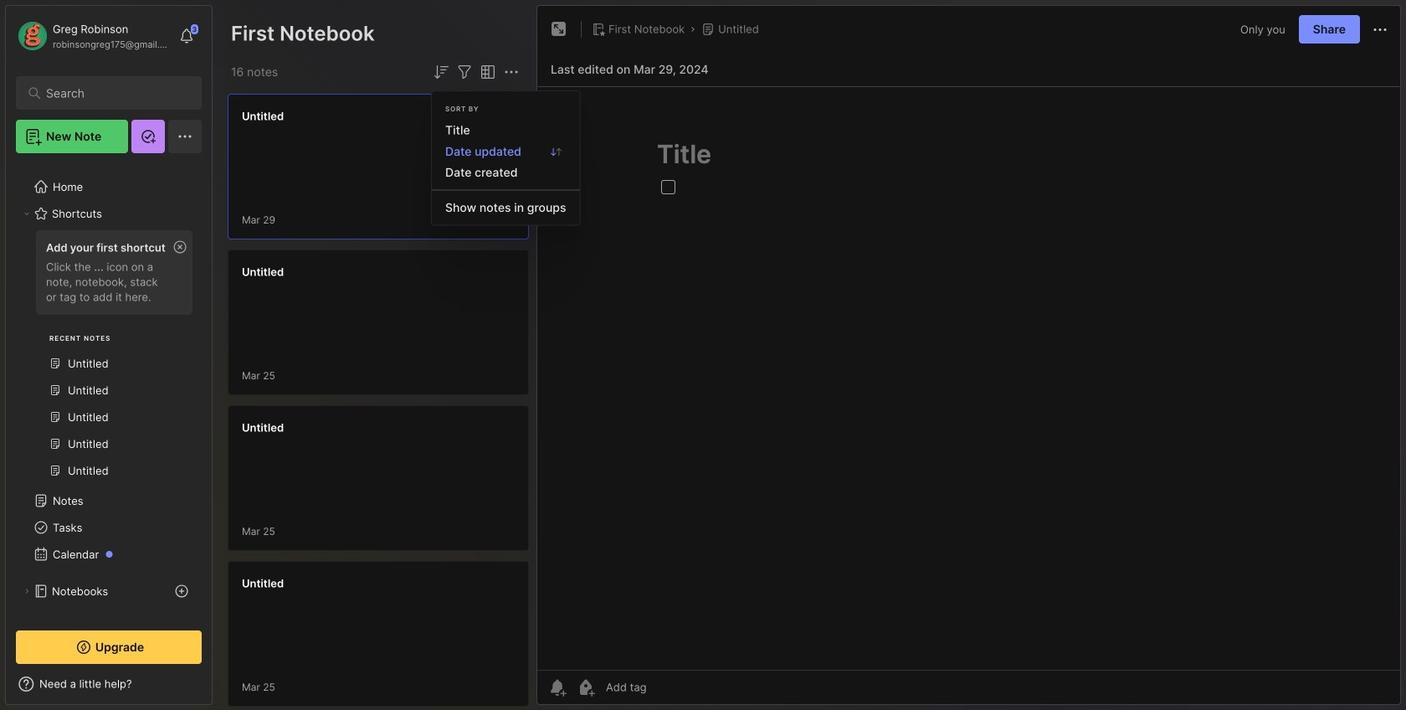 Task type: vqa. For each thing, say whether or not it's contained in the screenshot.
Stores Tag actions field
no



Task type: describe. For each thing, give the bounding box(es) containing it.
click to collapse image
[[211, 679, 224, 699]]

note window element
[[537, 5, 1402, 709]]

add tag image
[[576, 677, 596, 698]]

more actions image
[[502, 62, 522, 82]]

add filters image
[[455, 62, 475, 82]]

main element
[[0, 0, 218, 710]]

tree inside main element
[[6, 163, 212, 695]]

Account field
[[16, 19, 171, 53]]

View options field
[[475, 62, 498, 82]]

expand note image
[[549, 19, 569, 39]]



Task type: locate. For each thing, give the bounding box(es) containing it.
more actions image
[[1371, 20, 1391, 40]]

expand notebooks image
[[22, 586, 32, 596]]

More actions field
[[1371, 19, 1391, 40], [502, 62, 522, 82]]

none search field inside main element
[[46, 83, 180, 103]]

dropdown list menu
[[432, 120, 580, 218]]

tree
[[6, 163, 212, 695]]

add a reminder image
[[548, 677, 568, 698]]

1 vertical spatial more actions field
[[502, 62, 522, 82]]

WHAT'S NEW field
[[6, 671, 212, 698]]

0 horizontal spatial more actions field
[[502, 62, 522, 82]]

Note Editor text field
[[538, 86, 1401, 670]]

Add tag field
[[605, 680, 730, 695]]

None search field
[[46, 83, 180, 103]]

group inside main element
[[16, 225, 201, 494]]

1 horizontal spatial more actions field
[[1371, 19, 1391, 40]]

0 vertical spatial more actions field
[[1371, 19, 1391, 40]]

Add filters field
[[455, 62, 475, 82]]

group
[[16, 225, 201, 494]]

Search text field
[[46, 85, 180, 101]]

Sort options field
[[431, 62, 451, 82]]



